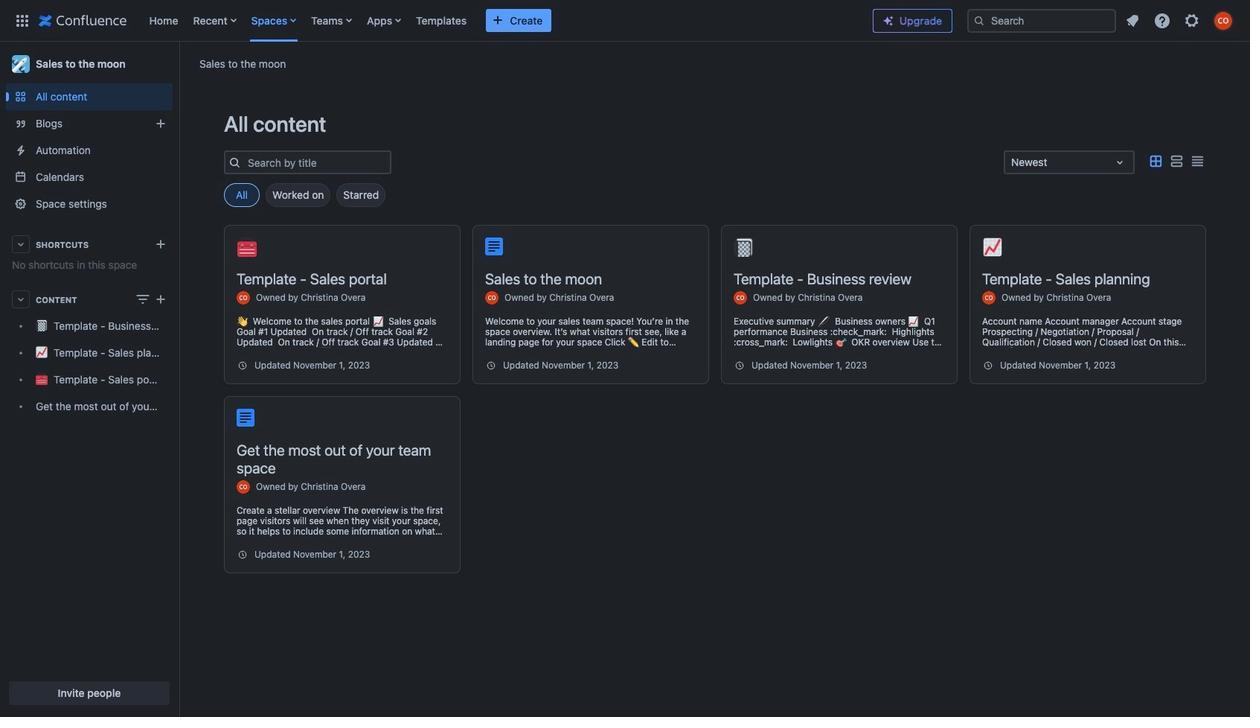 Task type: describe. For each thing, give the bounding box(es) containing it.
Search by title field
[[243, 152, 390, 173]]

list for premium icon
[[1120, 7, 1242, 34]]

settings icon image
[[1184, 12, 1202, 29]]

premium image
[[883, 15, 895, 27]]

cards image
[[1147, 152, 1165, 170]]

open image
[[1112, 153, 1130, 171]]

:chart_with_upwards_trend: image
[[984, 238, 1003, 257]]

Search field
[[968, 9, 1117, 32]]

list for appswitcher icon
[[142, 0, 861, 41]]

profile picture image for :chart_with_upwards_trend: icon
[[983, 291, 996, 305]]

global element
[[9, 0, 861, 41]]

create a blog image
[[152, 115, 170, 133]]

appswitcher icon image
[[13, 12, 31, 29]]

profile picture image for page image at the left top of the page
[[485, 291, 499, 305]]

page image
[[237, 409, 255, 427]]

change view image
[[134, 290, 152, 308]]

space element
[[0, 42, 179, 717]]

notification icon image
[[1124, 12, 1142, 29]]



Task type: locate. For each thing, give the bounding box(es) containing it.
profile picture image
[[237, 291, 250, 305], [485, 291, 499, 305], [734, 291, 748, 305], [983, 291, 996, 305], [237, 480, 250, 494]]

help icon image
[[1154, 12, 1172, 29]]

None text field
[[1012, 155, 1015, 170]]

search image
[[974, 15, 986, 26]]

banner
[[0, 0, 1251, 45]]

compact list image
[[1189, 152, 1207, 170]]

:notebook: image
[[735, 238, 754, 257], [735, 238, 754, 257]]

tree inside space element
[[6, 313, 173, 420]]

collapse sidebar image
[[162, 49, 195, 79]]

:chart_with_upwards_trend: image
[[984, 238, 1003, 257]]

1 horizontal spatial list
[[1120, 7, 1242, 34]]

list
[[142, 0, 861, 41], [1120, 7, 1242, 34]]

page image
[[485, 238, 503, 255]]

confluence image
[[39, 12, 127, 29], [39, 12, 127, 29]]

None search field
[[968, 9, 1117, 32]]

list image
[[1168, 152, 1186, 170]]

create image
[[152, 290, 170, 308]]

0 horizontal spatial list
[[142, 0, 861, 41]]

add shortcut image
[[152, 235, 170, 253]]

profile picture image for page icon at the bottom of page
[[237, 480, 250, 494]]

tree
[[6, 313, 173, 420]]

:toolbox: image
[[238, 238, 257, 257], [238, 238, 257, 257]]



Task type: vqa. For each thing, say whether or not it's contained in the screenshot.
Template
no



